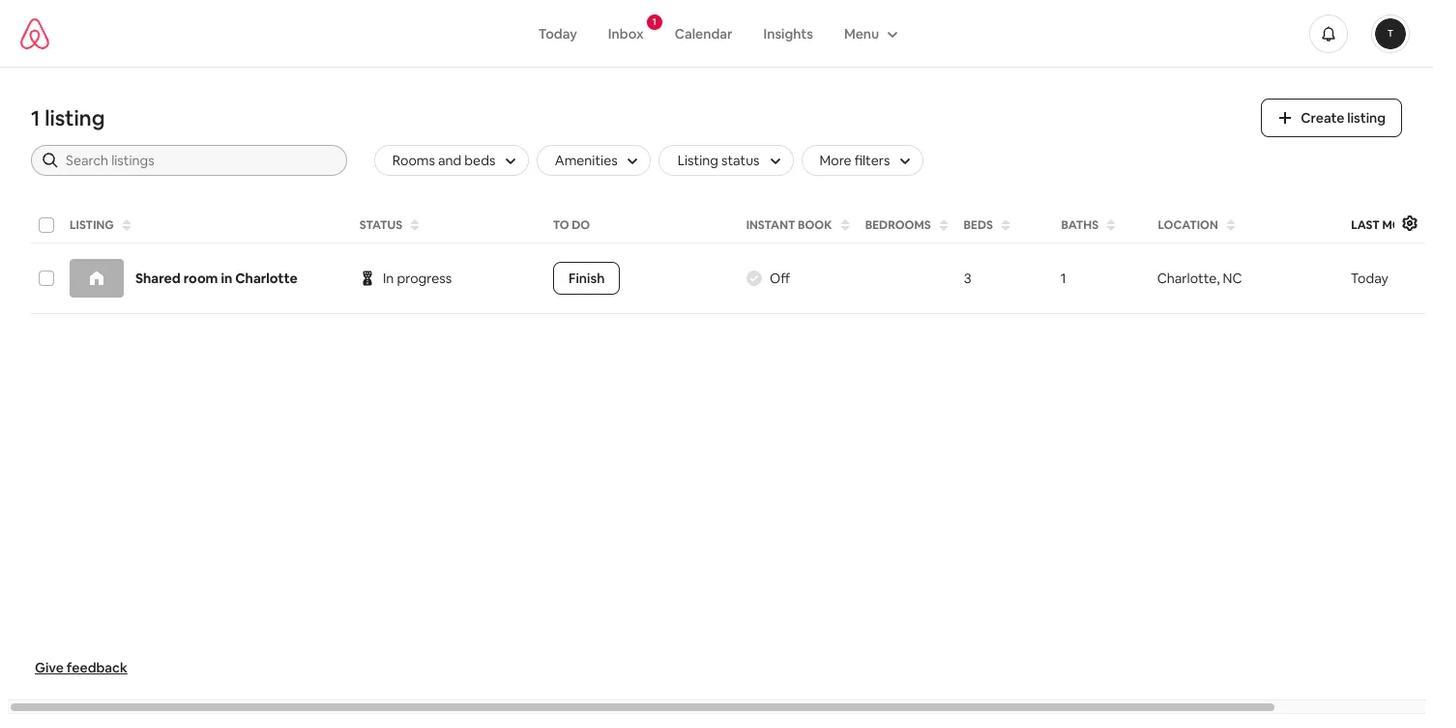 Task type: locate. For each thing, give the bounding box(es) containing it.
in progress
[[383, 270, 452, 287]]

finish
[[569, 270, 605, 287]]

instant book button
[[741, 212, 856, 239]]

today link
[[523, 15, 593, 52]]

more filters
[[820, 152, 890, 169]]

and
[[438, 152, 462, 169]]

Search text field
[[66, 151, 334, 170]]

room
[[183, 270, 218, 287]]

calendar link
[[659, 15, 748, 52]]

customize columns image
[[1402, 216, 1418, 231]]

shared room in charlotte
[[135, 270, 298, 287]]

bedrooms
[[865, 218, 931, 233]]

progress
[[397, 270, 452, 287]]

0 vertical spatial 1
[[652, 15, 656, 28]]

listing for 1 listing
[[45, 104, 105, 132]]

give feedback
[[35, 660, 127, 677]]

location button
[[1151, 212, 1341, 239]]

insights
[[763, 25, 813, 42]]

0 vertical spatial listing
[[678, 152, 719, 169]]

create
[[1301, 109, 1345, 127]]

do
[[572, 218, 590, 233]]

0 horizontal spatial today
[[538, 25, 577, 42]]

charlotte,
[[1157, 270, 1220, 287]]

0 horizontal spatial 1
[[31, 104, 40, 132]]

status button
[[354, 212, 543, 239]]

main navigation menu image
[[1375, 18, 1406, 49]]

listing button
[[64, 212, 350, 239]]

amenities
[[555, 152, 618, 169]]

baths
[[1061, 218, 1098, 233]]

listing inside dropdown button
[[678, 152, 719, 169]]

beds
[[964, 218, 993, 233]]

1 vertical spatial 1
[[31, 104, 40, 132]]

charlotte, nc
[[1157, 270, 1242, 287]]

feedback
[[67, 660, 127, 677]]

more filters button
[[801, 145, 924, 176]]

last
[[1351, 218, 1379, 233]]

finish link
[[553, 262, 620, 295]]

give
[[35, 660, 64, 677]]

today
[[538, 25, 577, 42], [1351, 270, 1389, 287]]

today left inbox
[[538, 25, 577, 42]]

listing
[[678, 152, 719, 169], [70, 218, 114, 233]]

0 horizontal spatial listing
[[45, 104, 105, 132]]

listing
[[45, 104, 105, 132], [1347, 109, 1386, 127]]

listing status button
[[659, 145, 794, 176]]

menu
[[844, 25, 879, 42]]

rooms
[[392, 152, 435, 169]]

listing for listing status
[[678, 152, 719, 169]]

1 for 1
[[1061, 270, 1066, 287]]

1 horizontal spatial listing
[[1347, 109, 1386, 127]]

listing for create listing
[[1347, 109, 1386, 127]]

1
[[652, 15, 656, 28], [31, 104, 40, 132], [1061, 270, 1066, 287]]

off
[[770, 270, 790, 287]]

1 vertical spatial listing
[[70, 218, 114, 233]]

give feedback button
[[27, 652, 135, 685]]

1 horizontal spatial today
[[1351, 270, 1389, 287]]

listing inside button
[[70, 218, 114, 233]]

to
[[553, 218, 570, 233]]

1 listing heading
[[31, 104, 1238, 132]]

2 horizontal spatial 1
[[1061, 270, 1066, 287]]

in
[[383, 270, 394, 287]]

1 horizontal spatial listing
[[678, 152, 719, 169]]

instant book off image
[[747, 271, 762, 286]]

bedrooms button
[[860, 212, 954, 239]]

2 vertical spatial 1
[[1061, 270, 1066, 287]]

beds
[[464, 152, 495, 169]]

1 horizontal spatial 1
[[652, 15, 656, 28]]

listing status
[[678, 152, 760, 169]]

0 horizontal spatial listing
[[70, 218, 114, 233]]

status
[[360, 218, 403, 233]]

today down last
[[1351, 270, 1389, 287]]

book
[[798, 218, 833, 233]]



Task type: describe. For each thing, give the bounding box(es) containing it.
inbox
[[608, 25, 644, 42]]

1 inside 'inbox 1 calendar'
[[652, 15, 656, 28]]

1 vertical spatial today
[[1351, 270, 1389, 287]]

to do
[[553, 218, 590, 233]]

inbox 1 calendar
[[608, 15, 733, 42]]

status
[[721, 152, 760, 169]]

more
[[820, 152, 852, 169]]

create listing link
[[1261, 99, 1402, 137]]

listing for listing
[[70, 218, 114, 233]]

beds button
[[958, 212, 1051, 239]]

nc
[[1223, 270, 1242, 287]]

calendar
[[675, 25, 733, 42]]

amenities button
[[537, 145, 651, 176]]

rooms and beds button
[[374, 145, 529, 176]]

0 vertical spatial today
[[538, 25, 577, 42]]

baths button
[[1055, 212, 1148, 239]]

filters
[[855, 152, 890, 169]]

3
[[964, 270, 971, 287]]

modified
[[1382, 218, 1433, 233]]

instant
[[747, 218, 796, 233]]

create listing
[[1301, 109, 1386, 127]]

in
[[221, 270, 232, 287]]

insights link
[[748, 15, 829, 52]]

last modified button
[[1345, 212, 1433, 239]]

last modified
[[1351, 218, 1433, 233]]

shared
[[135, 270, 181, 287]]

instant book
[[747, 218, 833, 233]]

1 listing
[[31, 104, 105, 132]]

1 for 1 listing
[[31, 104, 40, 132]]

menu button
[[829, 15, 910, 52]]

charlotte
[[235, 270, 298, 287]]

location
[[1157, 218, 1218, 233]]

rooms and beds
[[392, 152, 495, 169]]



Task type: vqa. For each thing, say whether or not it's contained in the screenshot.
Gatos, inside the Los Gatos, California Mountain and ocean views Nov 5 – 10 $175
no



